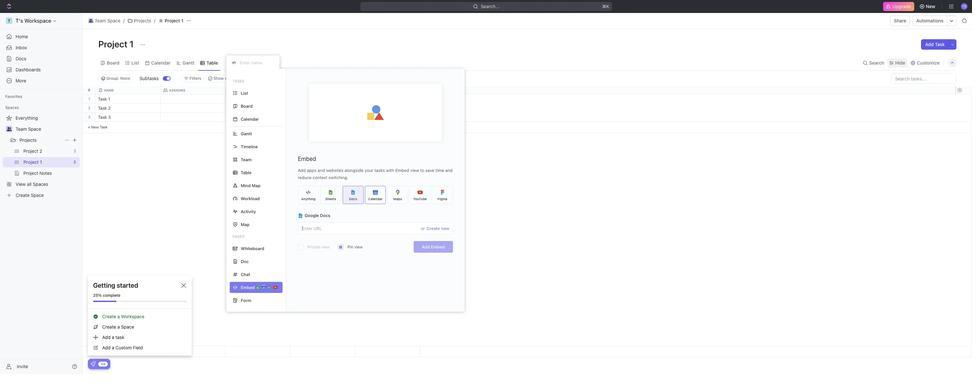 Task type: describe. For each thing, give the bounding box(es) containing it.
create a space
[[102, 324, 134, 330]]

new button
[[917, 1, 939, 12]]

1 vertical spatial team space link
[[16, 124, 79, 134]]

press space to select this row. row containing 3
[[83, 113, 96, 122]]

user group image
[[89, 19, 93, 22]]

add embed button
[[414, 241, 453, 253]]

home link
[[3, 31, 80, 42]]

to do for ‎task 2
[[229, 106, 241, 110]]

favorites
[[5, 94, 22, 99]]

getting started
[[93, 282, 138, 289]]

doc
[[241, 259, 249, 264]]

1/4
[[101, 362, 105, 366]]

embed inside add apps and websites alongside your tasks with embed view to save time and reduce context switching.
[[395, 168, 409, 173]]

mind map
[[241, 183, 260, 188]]

maps
[[393, 197, 402, 201]]

add for add a custom field
[[102, 345, 111, 350]]

pin
[[348, 245, 353, 250]]

search
[[869, 60, 884, 65]]

activity
[[241, 209, 256, 214]]

add a task
[[102, 335, 124, 340]]

subtasks
[[140, 76, 159, 81]]

#
[[88, 88, 90, 92]]

inbox link
[[3, 43, 80, 53]]

time
[[436, 168, 444, 173]]

projects inside the sidebar navigation
[[19, 137, 37, 143]]

0 vertical spatial create
[[427, 226, 440, 231]]

with
[[386, 168, 394, 173]]

or
[[421, 226, 425, 231]]

1 vertical spatial gantt
[[241, 131, 252, 136]]

0 vertical spatial calendar
[[151, 60, 171, 65]]

share
[[894, 18, 906, 23]]

add for add task
[[925, 42, 934, 47]]

automations button
[[913, 16, 947, 26]]

spaces
[[5, 105, 19, 110]]

home
[[16, 34, 28, 39]]

1 vertical spatial map
[[241, 222, 249, 227]]

‎task for ‎task 1
[[98, 96, 107, 102]]

context
[[313, 175, 327, 180]]

a for custom
[[112, 345, 114, 350]]

0 horizontal spatial 3
[[88, 115, 90, 119]]

list inside list link
[[131, 60, 139, 65]]

close image
[[181, 283, 186, 288]]

search...
[[481, 4, 499, 9]]

project 1 link
[[157, 17, 185, 25]]

or create new
[[421, 226, 449, 231]]

to do cell for ‎task 2
[[226, 104, 290, 112]]

google docs
[[305, 213, 330, 218]]

2 for 1
[[88, 106, 90, 110]]

1 2 3
[[88, 97, 90, 119]]

2 vertical spatial space
[[121, 324, 134, 330]]

Enter name... field
[[239, 60, 274, 66]]

0 horizontal spatial board
[[107, 60, 119, 65]]

create for create a workspace
[[102, 314, 116, 319]]

save
[[425, 168, 434, 173]]

hide
[[895, 60, 905, 65]]

field
[[133, 345, 143, 350]]

1 vertical spatial project
[[98, 39, 127, 49]]

form
[[241, 298, 251, 303]]

sheets
[[325, 197, 336, 201]]

a for task
[[112, 335, 114, 340]]

0 horizontal spatial table
[[207, 60, 218, 65]]

whiteboard
[[241, 246, 264, 251]]

switching.
[[329, 175, 348, 180]]

view button
[[226, 58, 247, 67]]

mind
[[241, 183, 251, 188]]

apps
[[307, 168, 316, 173]]

complete
[[103, 293, 120, 298]]

25%
[[93, 293, 102, 298]]

dashboards link
[[3, 65, 80, 75]]

1 horizontal spatial team
[[95, 18, 106, 23]]

websites
[[326, 168, 343, 173]]

view button
[[226, 55, 247, 70]]

press space to select this row. row containing ‎task 2
[[96, 104, 420, 114]]

to for ‎task 2
[[229, 106, 234, 110]]

show
[[214, 76, 224, 81]]

press space to select this row. row containing task 3
[[96, 113, 420, 123]]

add apps and websites alongside your tasks with embed view to save time and reduce context switching.
[[298, 168, 453, 180]]

project inside project 1 link
[[165, 18, 180, 23]]

Search tasks... text field
[[891, 74, 956, 83]]

show closed
[[214, 76, 237, 81]]

2 vertical spatial team
[[241, 157, 252, 162]]

docs inside the sidebar navigation
[[16, 56, 26, 61]]

workspace
[[121, 314, 144, 319]]

add task
[[925, 42, 945, 47]]

sidebar navigation
[[0, 13, 83, 374]]

youtube
[[413, 197, 427, 201]]

1 horizontal spatial space
[[107, 18, 120, 23]]

1 horizontal spatial team space
[[95, 18, 120, 23]]

2 horizontal spatial docs
[[349, 197, 357, 201]]

1 horizontal spatial projects link
[[126, 17, 153, 25]]

invite
[[17, 364, 28, 369]]

row group containing 1 2 3
[[83, 94, 96, 133]]

press space to select this row. row containing 1
[[83, 94, 96, 104]]

25% complete
[[93, 293, 120, 298]]

private
[[308, 245, 320, 250]]

add for add embed
[[422, 244, 430, 250]]

workload
[[241, 196, 260, 201]]

to do cell for ‎task 1
[[226, 94, 290, 103]]

share button
[[890, 16, 910, 26]]

1 horizontal spatial board
[[241, 103, 253, 109]]

2 horizontal spatial calendar
[[368, 197, 383, 201]]

1 horizontal spatial table
[[241, 170, 252, 175]]

0 horizontal spatial embed
[[298, 155, 316, 162]]

task 3
[[98, 115, 111, 120]]

to for ‎task 1
[[229, 97, 234, 101]]

tree inside the sidebar navigation
[[3, 113, 80, 201]]

customize button
[[908, 58, 942, 67]]

1 vertical spatial list
[[241, 90, 248, 96]]

task
[[115, 335, 124, 340]]

‎task for ‎task 2
[[98, 105, 107, 111]]

a for space
[[117, 324, 120, 330]]

your
[[365, 168, 373, 173]]

to do cell for task 3
[[226, 113, 290, 121]]

closed
[[225, 76, 237, 81]]

docs link
[[3, 54, 80, 64]]

⌘k
[[602, 4, 609, 9]]

started
[[117, 282, 138, 289]]



Task type: vqa. For each thing, say whether or not it's contained in the screenshot.
tab list
no



Task type: locate. For each thing, give the bounding box(es) containing it.
project 1
[[165, 18, 183, 23], [98, 39, 136, 49]]

tree containing team space
[[3, 113, 80, 201]]

tasks
[[375, 168, 385, 173]]

0 vertical spatial new
[[926, 4, 935, 9]]

customize
[[917, 60, 940, 65]]

1 horizontal spatial gantt
[[241, 131, 252, 136]]

table
[[207, 60, 218, 65], [241, 170, 252, 175]]

2 horizontal spatial embed
[[431, 244, 445, 250]]

a up create a space
[[117, 314, 120, 319]]

board left list link
[[107, 60, 119, 65]]

0 vertical spatial list
[[131, 60, 139, 65]]

1 vertical spatial task
[[98, 115, 107, 120]]

to do cell
[[226, 94, 290, 103], [226, 104, 290, 112], [226, 113, 290, 121]]

table up show
[[207, 60, 218, 65]]

list
[[131, 60, 139, 65], [241, 90, 248, 96]]

team
[[95, 18, 106, 23], [16, 126, 27, 132], [241, 157, 252, 162]]

task up customize on the top of page
[[935, 42, 945, 47]]

add up the reduce
[[298, 168, 306, 173]]

2 to do from the top
[[229, 106, 241, 110]]

‎task 2
[[98, 105, 111, 111]]

create up the add a task
[[102, 324, 116, 330]]

calendar up timeline
[[241, 116, 259, 122]]

3 left task 3
[[88, 115, 90, 119]]

tree
[[3, 113, 80, 201]]

0 horizontal spatial space
[[28, 126, 41, 132]]

3
[[108, 115, 111, 120], [88, 115, 90, 119]]

1 / from the left
[[123, 18, 125, 23]]

1 and from the left
[[318, 168, 325, 173]]

favorites button
[[3, 93, 25, 101]]

timeline
[[241, 144, 258, 149]]

1 vertical spatial team space
[[16, 126, 41, 132]]

0 horizontal spatial list
[[131, 60, 139, 65]]

new inside button
[[926, 4, 935, 9]]

docs right google
[[320, 213, 330, 218]]

add embed
[[422, 244, 445, 250]]

0 vertical spatial docs
[[16, 56, 26, 61]]

1 horizontal spatial project 1
[[165, 18, 183, 23]]

0 vertical spatial do
[[235, 97, 241, 101]]

add down the add a task
[[102, 345, 111, 350]]

0 vertical spatial team space
[[95, 18, 120, 23]]

private view
[[308, 245, 330, 250]]

2 vertical spatial docs
[[320, 213, 330, 218]]

do for 3
[[235, 115, 241, 119]]

docs
[[16, 56, 26, 61], [349, 197, 357, 201], [320, 213, 330, 218]]

2 horizontal spatial space
[[121, 324, 134, 330]]

1 vertical spatial new
[[91, 125, 99, 129]]

inbox
[[16, 45, 27, 50]]

docs right sheets
[[349, 197, 357, 201]]

2 and from the left
[[445, 168, 453, 173]]

‎task
[[98, 96, 107, 102], [98, 105, 107, 111]]

automations
[[916, 18, 944, 23]]

gantt left table link
[[183, 60, 195, 65]]

3 do from the top
[[235, 115, 241, 119]]

1 vertical spatial docs
[[349, 197, 357, 201]]

0 vertical spatial projects
[[134, 18, 151, 23]]

1 vertical spatial board
[[241, 103, 253, 109]]

1 ‎task from the top
[[98, 96, 107, 102]]

create up create a space
[[102, 314, 116, 319]]

space inside the sidebar navigation
[[28, 126, 41, 132]]

0 vertical spatial project
[[165, 18, 180, 23]]

2 vertical spatial to do
[[229, 115, 241, 119]]

new for new task
[[91, 125, 99, 129]]

new
[[441, 226, 449, 231]]

task down task 3
[[100, 125, 108, 129]]

0 horizontal spatial docs
[[16, 56, 26, 61]]

0 horizontal spatial 2
[[88, 106, 90, 110]]

add inside add apps and websites alongside your tasks with embed view to save time and reduce context switching.
[[298, 168, 306, 173]]

1 vertical spatial to do
[[229, 106, 241, 110]]

1 vertical spatial do
[[235, 106, 241, 110]]

grid
[[83, 86, 972, 357]]

row group containing ‎task 1
[[96, 94, 420, 133]]

0 horizontal spatial project 1
[[98, 39, 136, 49]]

projects
[[134, 18, 151, 23], [19, 137, 37, 143]]

task for add task
[[935, 42, 945, 47]]

0 vertical spatial table
[[207, 60, 218, 65]]

2 vertical spatial to do cell
[[226, 113, 290, 121]]

task inside button
[[935, 42, 945, 47]]

chat
[[241, 272, 250, 277]]

table up mind
[[241, 170, 252, 175]]

list link
[[130, 58, 139, 67]]

space down 'create a workspace'
[[121, 324, 134, 330]]

0 vertical spatial task
[[935, 42, 945, 47]]

2
[[108, 105, 111, 111], [88, 106, 90, 110]]

1 horizontal spatial map
[[252, 183, 260, 188]]

0 vertical spatial space
[[107, 18, 120, 23]]

add inside add task button
[[925, 42, 934, 47]]

3 to do from the top
[[229, 115, 241, 119]]

team down timeline
[[241, 157, 252, 162]]

2 left ‎task 2
[[88, 106, 90, 110]]

new task
[[91, 125, 108, 129]]

add up customize on the top of page
[[925, 42, 934, 47]]

team space right user group image
[[16, 126, 41, 132]]

search button
[[861, 58, 886, 67]]

1 vertical spatial project 1
[[98, 39, 136, 49]]

embed down or create new on the bottom of page
[[431, 244, 445, 250]]

show closed button
[[205, 75, 240, 82]]

2 horizontal spatial view
[[410, 168, 419, 173]]

task
[[935, 42, 945, 47], [98, 115, 107, 120], [100, 125, 108, 129]]

1 to do from the top
[[229, 97, 241, 101]]

create for create a space
[[102, 324, 116, 330]]

0 horizontal spatial new
[[91, 125, 99, 129]]

2 do from the top
[[235, 106, 241, 110]]

embed up apps
[[298, 155, 316, 162]]

view inside add apps and websites alongside your tasks with embed view to save time and reduce context switching.
[[410, 168, 419, 173]]

1 horizontal spatial embed
[[395, 168, 409, 173]]

0 horizontal spatial project
[[98, 39, 127, 49]]

row group
[[83, 94, 96, 133], [96, 94, 420, 133], [956, 94, 972, 133], [956, 346, 972, 357]]

2 up task 3
[[108, 105, 111, 111]]

0 horizontal spatial map
[[241, 222, 249, 227]]

0 vertical spatial gantt
[[183, 60, 195, 65]]

to do
[[229, 97, 241, 101], [229, 106, 241, 110], [229, 115, 241, 119]]

gantt link
[[181, 58, 195, 67]]

view for private view
[[321, 245, 330, 250]]

table link
[[205, 58, 218, 67]]

to for task 3
[[229, 115, 234, 119]]

1 horizontal spatial project
[[165, 18, 180, 23]]

0 vertical spatial map
[[252, 183, 260, 188]]

2 vertical spatial create
[[102, 324, 116, 330]]

row
[[96, 86, 420, 94]]

‎task 1
[[98, 96, 110, 102]]

0 horizontal spatial and
[[318, 168, 325, 173]]

onboarding checklist button element
[[91, 361, 96, 367]]

1 horizontal spatial 3
[[108, 115, 111, 120]]

1 horizontal spatial projects
[[134, 18, 151, 23]]

a up "task"
[[117, 324, 120, 330]]

calendar left maps
[[368, 197, 383, 201]]

press space to select this row. row containing ‎task 1
[[96, 94, 420, 104]]

1 vertical spatial embed
[[395, 168, 409, 173]]

task down ‎task 2
[[98, 115, 107, 120]]

1 horizontal spatial new
[[926, 4, 935, 9]]

board
[[107, 60, 119, 65], [241, 103, 253, 109]]

‎task up ‎task 2
[[98, 96, 107, 102]]

1 vertical spatial table
[[241, 170, 252, 175]]

and
[[318, 168, 325, 173], [445, 168, 453, 173]]

2 horizontal spatial team
[[241, 157, 252, 162]]

new for new
[[926, 4, 935, 9]]

0 vertical spatial embed
[[298, 155, 316, 162]]

a for workspace
[[117, 314, 120, 319]]

add for add a task
[[102, 335, 111, 340]]

list down tasks
[[241, 90, 248, 96]]

view right private
[[321, 245, 330, 250]]

1 horizontal spatial calendar
[[241, 116, 259, 122]]

add down or
[[422, 244, 430, 250]]

view
[[410, 168, 419, 173], [321, 245, 330, 250], [354, 245, 363, 250]]

add a custom field
[[102, 345, 143, 350]]

team inside the sidebar navigation
[[16, 126, 27, 132]]

0 vertical spatial project 1
[[165, 18, 183, 23]]

project
[[165, 18, 180, 23], [98, 39, 127, 49]]

a down the add a task
[[112, 345, 114, 350]]

upgrade
[[892, 4, 911, 9]]

list up subtasks button
[[131, 60, 139, 65]]

dashboards
[[16, 67, 41, 72]]

to do for task 3
[[229, 115, 241, 119]]

gantt
[[183, 60, 195, 65], [241, 131, 252, 136]]

embed right the with
[[395, 168, 409, 173]]

add for add apps and websites alongside your tasks with embed view to save time and reduce context switching.
[[298, 168, 306, 173]]

0 horizontal spatial team space link
[[16, 124, 79, 134]]

new down task 3
[[91, 125, 99, 129]]

1 vertical spatial to do cell
[[226, 104, 290, 112]]

grid containing ‎task 1
[[83, 86, 972, 357]]

1 vertical spatial projects link
[[19, 135, 62, 145]]

board down tasks
[[241, 103, 253, 109]]

cell
[[161, 94, 226, 103], [290, 94, 355, 103], [161, 104, 226, 112], [290, 104, 355, 112], [161, 113, 226, 121], [290, 113, 355, 121], [226, 346, 290, 357]]

user group image
[[7, 127, 12, 131]]

0 vertical spatial to do cell
[[226, 94, 290, 103]]

press space to select this row. row containing 2
[[83, 104, 96, 113]]

0 vertical spatial team
[[95, 18, 106, 23]]

1 horizontal spatial docs
[[320, 213, 330, 218]]

to do for ‎task 1
[[229, 97, 241, 101]]

new up automations
[[926, 4, 935, 9]]

pages
[[233, 234, 244, 238]]

and right time
[[445, 168, 453, 173]]

create
[[427, 226, 440, 231], [102, 314, 116, 319], [102, 324, 116, 330]]

2 ‎task from the top
[[98, 105, 107, 111]]

create a workspace
[[102, 314, 144, 319]]

press space to select this row. row
[[83, 94, 96, 104], [96, 94, 420, 104], [83, 104, 96, 113], [96, 104, 420, 114], [83, 113, 96, 122], [96, 113, 420, 123], [96, 346, 420, 357]]

anything
[[301, 197, 316, 201]]

1 horizontal spatial /
[[154, 18, 155, 23]]

1 vertical spatial projects
[[19, 137, 37, 143]]

2 vertical spatial task
[[100, 125, 108, 129]]

add task button
[[921, 39, 949, 50]]

getting
[[93, 282, 115, 289]]

team right user group icon
[[95, 18, 106, 23]]

add
[[925, 42, 934, 47], [298, 168, 306, 173], [422, 244, 430, 250], [102, 335, 111, 340], [102, 345, 111, 350]]

1 horizontal spatial list
[[241, 90, 248, 96]]

0 horizontal spatial /
[[123, 18, 125, 23]]

2 vertical spatial calendar
[[368, 197, 383, 201]]

upgrade link
[[883, 2, 914, 11]]

0 horizontal spatial projects
[[19, 137, 37, 143]]

0 vertical spatial to do
[[229, 97, 241, 101]]

2 / from the left
[[154, 18, 155, 23]]

3 to do cell from the top
[[226, 113, 290, 121]]

reduce
[[298, 175, 311, 180]]

Enter URL text field
[[298, 223, 421, 234]]

do
[[235, 97, 241, 101], [235, 106, 241, 110], [235, 115, 241, 119]]

hide button
[[888, 58, 907, 67]]

1 do from the top
[[235, 97, 241, 101]]

2 vertical spatial do
[[235, 115, 241, 119]]

new inside grid
[[91, 125, 99, 129]]

0 horizontal spatial projects link
[[19, 135, 62, 145]]

view for pin view
[[354, 245, 363, 250]]

1 vertical spatial create
[[102, 314, 116, 319]]

custom
[[115, 345, 132, 350]]

pin view
[[348, 245, 363, 250]]

tasks
[[233, 79, 244, 83]]

gantt up timeline
[[241, 131, 252, 136]]

map right mind
[[252, 183, 260, 188]]

1 vertical spatial calendar
[[241, 116, 259, 122]]

calendar link
[[150, 58, 171, 67]]

google
[[305, 213, 319, 218]]

add left "task"
[[102, 335, 111, 340]]

team space inside the sidebar navigation
[[16, 126, 41, 132]]

1
[[181, 18, 183, 23], [129, 39, 134, 49], [108, 96, 110, 102], [88, 97, 90, 101]]

0 vertical spatial projects link
[[126, 17, 153, 25]]

do for 1
[[235, 97, 241, 101]]

0 horizontal spatial team space
[[16, 126, 41, 132]]

onboarding checklist button image
[[91, 361, 96, 367]]

and up context
[[318, 168, 325, 173]]

calendar up subtasks button
[[151, 60, 171, 65]]

projects link
[[126, 17, 153, 25], [19, 135, 62, 145]]

view
[[235, 60, 245, 65]]

1 horizontal spatial 2
[[108, 105, 111, 111]]

space right user group icon
[[107, 18, 120, 23]]

to inside add apps and websites alongside your tasks with embed view to save time and reduce context switching.
[[420, 168, 424, 173]]

view right 'pin'
[[354, 245, 363, 250]]

1 horizontal spatial and
[[445, 168, 453, 173]]

0 horizontal spatial view
[[321, 245, 330, 250]]

map down the activity
[[241, 222, 249, 227]]

3 down ‎task 2
[[108, 115, 111, 120]]

1 vertical spatial ‎task
[[98, 105, 107, 111]]

1 to do cell from the top
[[226, 94, 290, 103]]

team space right user group icon
[[95, 18, 120, 23]]

2 inside 1 2 3
[[88, 106, 90, 110]]

0 horizontal spatial calendar
[[151, 60, 171, 65]]

team right user group image
[[16, 126, 27, 132]]

0 vertical spatial ‎task
[[98, 96, 107, 102]]

embed
[[298, 155, 316, 162], [395, 168, 409, 173], [431, 244, 445, 250]]

2 to do cell from the top
[[226, 104, 290, 112]]

‎task down ‎task 1 on the top of the page
[[98, 105, 107, 111]]

do for 2
[[235, 106, 241, 110]]

a
[[117, 314, 120, 319], [117, 324, 120, 330], [112, 335, 114, 340], [112, 345, 114, 350]]

1 inside 1 2 3
[[88, 97, 90, 101]]

a left "task"
[[112, 335, 114, 340]]

view left save
[[410, 168, 419, 173]]

1 inside project 1 link
[[181, 18, 183, 23]]

docs down inbox
[[16, 56, 26, 61]]

0 vertical spatial board
[[107, 60, 119, 65]]

create right or
[[427, 226, 440, 231]]

board link
[[105, 58, 119, 67]]

figma
[[438, 197, 447, 201]]

embed inside add embed button
[[431, 244, 445, 250]]

1 vertical spatial team
[[16, 126, 27, 132]]

space right user group image
[[28, 126, 41, 132]]

add inside add embed button
[[422, 244, 430, 250]]

task inside press space to select this row. row
[[98, 115, 107, 120]]

2 for ‎task
[[108, 105, 111, 111]]

task for new task
[[100, 125, 108, 129]]

0 vertical spatial team space link
[[87, 17, 122, 25]]

alongside
[[345, 168, 364, 173]]

0 horizontal spatial gantt
[[183, 60, 195, 65]]

projects link inside tree
[[19, 135, 62, 145]]



